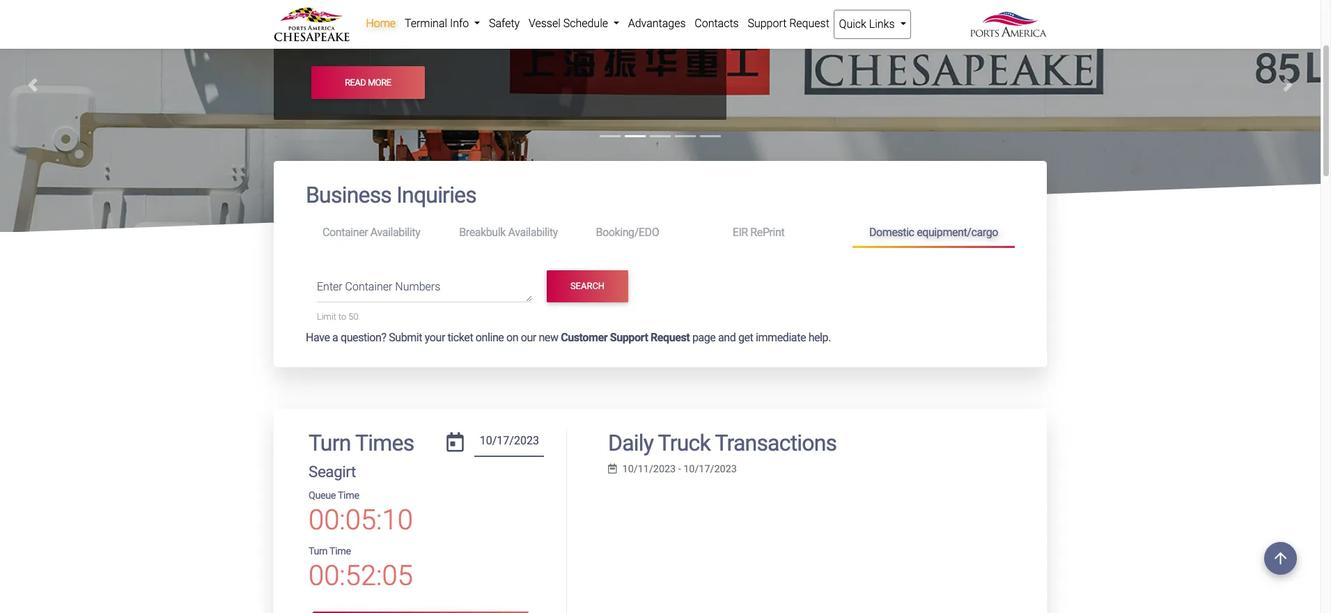 Task type: locate. For each thing, give the bounding box(es) containing it.
have
[[306, 331, 330, 344]]

daily
[[608, 430, 654, 456]]

50
[[349, 312, 359, 322]]

turn time 00:52:05
[[309, 546, 413, 592]]

reprint
[[751, 226, 785, 239]]

main content containing 00:05:10
[[263, 161, 1058, 613]]

turn up 00:52:05
[[309, 546, 328, 558]]

1 horizontal spatial request
[[790, 17, 830, 30]]

container down business
[[323, 226, 368, 239]]

2 turn from the top
[[309, 546, 328, 558]]

request left quick
[[790, 17, 830, 30]]

safety link
[[485, 10, 524, 38]]

limit to 50
[[317, 312, 359, 322]]

1 turn from the top
[[309, 430, 351, 456]]

page
[[693, 331, 716, 344]]

advantages link
[[624, 10, 691, 38]]

0 vertical spatial time
[[338, 490, 359, 502]]

0 horizontal spatial support
[[610, 331, 648, 344]]

support
[[748, 17, 787, 30], [610, 331, 648, 344]]

availability right the breakbulk
[[508, 226, 558, 239]]

time inside the "turn time 00:52:05"
[[330, 546, 351, 558]]

tos web portal image
[[0, 0, 1321, 460]]

request
[[790, 17, 830, 30], [651, 331, 690, 344]]

business
[[306, 182, 392, 209]]

availability down "business inquiries"
[[371, 226, 420, 239]]

availability
[[371, 226, 420, 239], [508, 226, 558, 239]]

submit
[[389, 331, 422, 344]]

time
[[338, 490, 359, 502], [330, 546, 351, 558]]

get
[[739, 331, 754, 344]]

time inside queue time 00:05:10
[[338, 490, 359, 502]]

vessel
[[529, 17, 561, 30]]

turn inside the "turn time 00:52:05"
[[309, 546, 328, 558]]

00:52:05
[[309, 560, 413, 592]]

container availability link
[[306, 220, 443, 246]]

1 horizontal spatial support
[[748, 17, 787, 30]]

container up 50
[[345, 280, 393, 294]]

times
[[355, 430, 414, 456]]

vessel schedule
[[529, 17, 611, 30]]

turn
[[309, 430, 351, 456], [309, 546, 328, 558]]

breakbulk availability
[[459, 226, 558, 239]]

time right queue on the bottom of page
[[338, 490, 359, 502]]

support right the contacts
[[748, 17, 787, 30]]

10/11/2023
[[623, 463, 676, 475]]

0 vertical spatial request
[[790, 17, 830, 30]]

1 availability from the left
[[371, 226, 420, 239]]

customer
[[561, 331, 608, 344]]

booking/edo link
[[579, 220, 716, 246]]

time up 00:52:05
[[330, 546, 351, 558]]

0 horizontal spatial availability
[[371, 226, 420, 239]]

1 vertical spatial container
[[345, 280, 393, 294]]

have a question? submit your ticket online on our new customer support request page and get immediate help.
[[306, 331, 831, 344]]

request left page
[[651, 331, 690, 344]]

0 horizontal spatial request
[[651, 331, 690, 344]]

main content
[[263, 161, 1058, 613]]

terminal
[[405, 17, 447, 30]]

1 vertical spatial turn
[[309, 546, 328, 558]]

home
[[366, 17, 396, 30]]

domestic equipment/cargo link
[[853, 220, 1015, 248]]

queue
[[309, 490, 336, 502]]

turn up seagirt at left bottom
[[309, 430, 351, 456]]

go to top image
[[1265, 542, 1298, 575]]

time for 00:05:10
[[338, 490, 359, 502]]

help.
[[809, 331, 831, 344]]

support right customer
[[610, 331, 648, 344]]

1 vertical spatial request
[[651, 331, 690, 344]]

home link
[[362, 10, 400, 38]]

0 vertical spatial container
[[323, 226, 368, 239]]

quick links
[[839, 17, 898, 31]]

terminal info
[[405, 17, 472, 30]]

1 vertical spatial time
[[330, 546, 351, 558]]

eir reprint link
[[716, 220, 853, 246]]

and
[[718, 331, 736, 344]]

2 availability from the left
[[508, 226, 558, 239]]

breakbulk availability link
[[443, 220, 579, 246]]

Enter Container Numbers text field
[[317, 279, 532, 303]]

0 vertical spatial turn
[[309, 430, 351, 456]]

schedule
[[564, 17, 608, 30]]

quick
[[839, 17, 867, 31]]

None text field
[[475, 430, 544, 457]]

enter container numbers
[[317, 280, 441, 294]]

container
[[323, 226, 368, 239], [345, 280, 393, 294]]

eir
[[733, 226, 748, 239]]

safety
[[489, 17, 520, 30]]

00:05:10
[[309, 504, 413, 537]]

info
[[450, 17, 469, 30]]

seagirt
[[309, 463, 356, 481]]

1 horizontal spatial availability
[[508, 226, 558, 239]]

question?
[[341, 331, 386, 344]]

queue time 00:05:10
[[309, 490, 413, 537]]

-
[[679, 463, 681, 475]]



Task type: vqa. For each thing, say whether or not it's contained in the screenshot.
50
yes



Task type: describe. For each thing, give the bounding box(es) containing it.
business inquiries
[[306, 182, 477, 209]]

10/11/2023 - 10/17/2023
[[623, 463, 737, 475]]

calendar day image
[[447, 432, 464, 452]]

to
[[339, 312, 346, 322]]

turn times
[[309, 430, 414, 456]]

1 vertical spatial support
[[610, 331, 648, 344]]

enter
[[317, 280, 343, 294]]

quick links link
[[834, 10, 911, 39]]

inquiries
[[397, 182, 477, 209]]

immediate
[[756, 331, 806, 344]]

your
[[425, 331, 445, 344]]

more
[[368, 77, 391, 88]]

booking/edo
[[596, 226, 659, 239]]

launch link
[[312, 66, 412, 99]]

vessel schedule link
[[524, 10, 624, 38]]

new
[[539, 331, 559, 344]]

container availability
[[323, 226, 420, 239]]

contacts
[[695, 17, 739, 30]]

customer support request link
[[561, 331, 690, 344]]

search button
[[547, 270, 629, 302]]

truck
[[658, 430, 711, 456]]

limit
[[317, 312, 337, 322]]

numbers
[[395, 280, 441, 294]]

time for 00:52:05
[[330, 546, 351, 558]]

availability for breakbulk availability
[[508, 226, 558, 239]]

breakbulk
[[459, 226, 506, 239]]

domestic equipment/cargo
[[870, 226, 999, 239]]

terminal info link
[[400, 10, 485, 38]]

daily truck transactions
[[608, 430, 837, 456]]

equipment/cargo
[[917, 226, 999, 239]]

on
[[507, 331, 519, 344]]

economic engine image
[[0, 0, 1321, 460]]

10/17/2023
[[684, 463, 737, 475]]

0 vertical spatial support
[[748, 17, 787, 30]]

eir reprint
[[733, 226, 785, 239]]

launch
[[345, 77, 378, 88]]

availability for container availability
[[371, 226, 420, 239]]

support request
[[748, 17, 830, 30]]

contacts link
[[691, 10, 744, 38]]

our
[[521, 331, 537, 344]]

read more
[[345, 77, 391, 88]]

domestic
[[870, 226, 915, 239]]

read
[[345, 77, 366, 88]]

transactions
[[715, 430, 837, 456]]

support request link
[[744, 10, 834, 38]]

turn for turn time 00:52:05
[[309, 546, 328, 558]]

search
[[571, 281, 605, 291]]

turn for turn times
[[309, 430, 351, 456]]

a
[[332, 331, 338, 344]]

ticket
[[448, 331, 473, 344]]

links
[[870, 17, 895, 31]]

advantages
[[628, 17, 686, 30]]

calendar week image
[[608, 464, 617, 474]]

online
[[476, 331, 504, 344]]

read more link
[[312, 66, 425, 99]]



